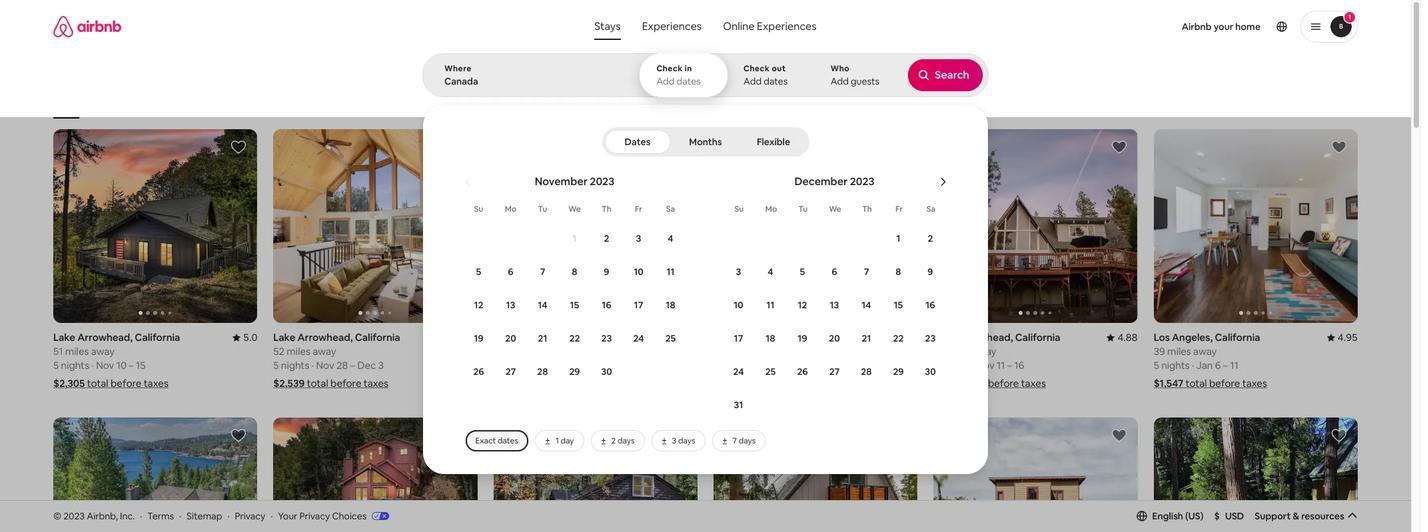 Task type: vqa. For each thing, say whether or not it's contained in the screenshot.
the Display total before taxes
no



Task type: locate. For each thing, give the bounding box(es) containing it.
$
[[1215, 511, 1221, 523]]

14 for first the 14 button from left
[[538, 299, 548, 311]]

dates for check out add dates
[[764, 75, 788, 87]]

miles inside lake arrowhead, california 51 miles away 5 nights · nov 10 – 15 $2,305 total before taxes
[[65, 345, 89, 358]]

we down the december 2023
[[829, 204, 842, 215]]

check for check in add dates
[[657, 63, 683, 74]]

dates
[[625, 136, 651, 148]]

39
[[1154, 345, 1166, 358]]

29 for 1st 29 button from right
[[894, 366, 904, 378]]

0 vertical spatial 17
[[634, 299, 644, 311]]

check left in at left top
[[657, 63, 683, 74]]

nights inside lake arrowhead, california 52 miles away 5 nights · nov 28 – dec 3 $2,539 total before taxes
[[281, 359, 310, 372]]

3 california from the left
[[796, 331, 841, 344]]

days down 31 button
[[739, 436, 756, 447]]

lake arrowhead, california 52 miles away 5 nights · nov 28 – dec 3 $2,539 total before taxes
[[274, 331, 400, 390]]

fr
[[635, 204, 643, 215], [896, 204, 903, 215]]

california
[[135, 331, 180, 344], [355, 331, 400, 344], [796, 331, 841, 344], [1016, 331, 1061, 344], [575, 331, 621, 344], [1216, 331, 1261, 344]]

arrowhead, for $1,221
[[738, 331, 793, 344]]

nights down 53 at the right of the page
[[942, 359, 970, 372]]

29 down lake arrowhead, california
[[570, 366, 580, 378]]

0 horizontal spatial 8 button
[[559, 256, 591, 288]]

arrowhead, for $2,539
[[298, 331, 353, 344]]

23 for 2nd 23 button from the right
[[602, 333, 612, 345]]

24 left 4.94 out of 5 average rating icon
[[634, 333, 644, 345]]

2 23 button from the left
[[915, 323, 947, 355]]

th down the december 2023
[[863, 204, 872, 215]]

nights up $2,305
[[61, 359, 89, 372]]

lake inside 'lake arrowhead, california 52 miles away'
[[714, 331, 736, 344]]

lake for lake
[[612, 99, 630, 109]]

0 horizontal spatial 7 button
[[527, 256, 559, 288]]

7 for 2nd 7 button from right
[[540, 266, 546, 278]]

14
[[538, 299, 548, 311], [862, 299, 872, 311]]

0 horizontal spatial 13 button
[[495, 289, 527, 321]]

26 left $1,649
[[474, 366, 484, 378]]

28 inside lake arrowhead, california 52 miles away 5 nights · nov 28 – dec 3 $2,539 total before taxes
[[337, 359, 348, 372]]

0 horizontal spatial th
[[602, 204, 612, 215]]

1 days from the left
[[618, 436, 635, 447]]

before down dec 10 – 15
[[768, 377, 799, 390]]

3 miles from the left
[[727, 345, 751, 358]]

0 horizontal spatial days
[[618, 436, 635, 447]]

12 up 'lake arrowhead, california 52 miles away'
[[798, 299, 808, 311]]

dec inside lake arrowhead, california 52 miles away 5 nights · nov 28 – dec 3 $2,539 total before taxes
[[358, 359, 376, 372]]

1 horizontal spatial 11 button
[[755, 289, 787, 321]]

total
[[87, 377, 108, 390], [307, 377, 329, 390], [745, 377, 766, 390], [965, 377, 986, 390], [1186, 377, 1208, 390]]

miles up '$1,221'
[[727, 345, 751, 358]]

4 away from the left
[[974, 345, 997, 358]]

3 inside lake arrowhead, california 52 miles away 5 nights · nov 28 – dec 3 $2,539 total before taxes
[[378, 359, 384, 372]]

1 button for november 2023
[[559, 223, 591, 255]]

24 up 31 button
[[734, 366, 744, 378]]

lake inside "lake arrowhead, california 53 miles away"
[[934, 331, 956, 344]]

sitemap
[[187, 510, 222, 522]]

dec
[[358, 359, 376, 372], [757, 359, 775, 372]]

privacy left "your"
[[235, 510, 266, 522]]

5 total from the left
[[1186, 377, 1208, 390]]

dates down out
[[764, 75, 788, 87]]

24
[[634, 333, 644, 345], [734, 366, 744, 378]]

11 inside los angeles, california 39 miles away 5 nights · jan 6 – 11 $1,547 total before taxes
[[1231, 359, 1239, 372]]

2 button for december 2023
[[915, 223, 947, 255]]

16 button
[[591, 289, 623, 321], [915, 289, 947, 321]]

29 button
[[559, 356, 591, 388], [883, 356, 915, 388]]

dates inside check in add dates
[[677, 75, 701, 87]]

1 add from the left
[[657, 75, 675, 87]]

29 button down lake arrowhead, california
[[559, 356, 591, 388]]

nights inside lake arrowhead, california 51 miles away 5 nights · nov 10 – 15 $2,305 total before taxes
[[61, 359, 89, 372]]

add to wishlist: lake arrowhead, california image
[[231, 139, 247, 155], [1112, 139, 1128, 155]]

1 23 from the left
[[602, 333, 612, 345]]

5 nights for 52
[[714, 359, 750, 372]]

0 horizontal spatial 6
[[508, 266, 514, 278]]

27 for first 27 "button"
[[506, 366, 516, 378]]

before right $2,539
[[331, 377, 362, 390]]

group
[[53, 67, 1130, 119], [53, 129, 258, 323], [274, 129, 478, 323], [494, 129, 698, 323], [714, 129, 918, 323], [934, 129, 1138, 323], [1154, 129, 1359, 323], [53, 418, 258, 533], [274, 418, 478, 533], [494, 418, 698, 533], [714, 418, 918, 533], [934, 418, 1138, 533], [1154, 418, 1359, 533]]

14 for first the 14 button from the right
[[862, 299, 872, 311]]

30 down 53 at the right of the page
[[925, 366, 936, 378]]

terms · sitemap · privacy ·
[[148, 510, 273, 522]]

lake for lake arrowhead, california 52 miles away
[[714, 331, 736, 344]]

0 vertical spatial 25 button
[[655, 323, 687, 355]]

9
[[604, 266, 610, 278], [928, 266, 934, 278]]

2 horizontal spatial 16
[[1015, 359, 1025, 372]]

3 button
[[623, 223, 655, 255], [723, 256, 755, 288]]

– inside lake arrowhead, california 52 miles away 5 nights · nov 28 – dec 3 $2,539 total before taxes
[[350, 359, 355, 372]]

1 inside dropdown button
[[1349, 13, 1352, 21]]

5 inside los angeles, california 39 miles away 5 nights · jan 6 – 11 $1,547 total before taxes
[[1154, 359, 1160, 372]]

29 down 5.0 out of 5 average rating image
[[894, 366, 904, 378]]

25 button
[[655, 323, 687, 355], [755, 356, 787, 388]]

52 inside 'lake arrowhead, california 52 miles away'
[[714, 345, 725, 358]]

1 nights from the left
[[61, 359, 89, 372]]

0 horizontal spatial sa
[[667, 204, 675, 215]]

4.88
[[1118, 331, 1138, 344]]

2 for december 2023
[[928, 233, 934, 245]]

3 days
[[672, 436, 696, 447]]

total inside lake arrowhead, california 52 miles away 5 nights · nov 28 – dec 3 $2,539 total before taxes
[[307, 377, 329, 390]]

21 button up nov 12 – 17
[[527, 323, 559, 355]]

add to wishlist: lake arrowhead, california image for 5.0
[[231, 139, 247, 155]]

nights
[[61, 359, 89, 372], [281, 359, 310, 372], [722, 359, 750, 372], [942, 359, 970, 372], [501, 359, 530, 372], [1162, 359, 1190, 372]]

0 horizontal spatial tu
[[538, 204, 548, 215]]

0 vertical spatial 10 button
[[623, 256, 655, 288]]

tab list containing dates
[[605, 127, 807, 157]]

th down "november 2023"
[[602, 204, 612, 215]]

9 for first 9 button from right
[[928, 266, 934, 278]]

arrowhead, inside 'lake arrowhead, california 52 miles away'
[[738, 331, 793, 344]]

1 vertical spatial 25
[[766, 366, 776, 378]]

california inside los angeles, california 39 miles away 5 nights · jan 6 – 11 $1,547 total before taxes
[[1216, 331, 1261, 344]]

total before taxes
[[965, 377, 1047, 390]]

24 button left 4.94 out of 5 average rating icon
[[623, 323, 655, 355]]

16
[[602, 299, 612, 311], [926, 299, 936, 311], [1015, 359, 1025, 372]]

Where field
[[445, 75, 619, 87]]

2 – from the left
[[350, 359, 355, 372]]

1 horizontal spatial su
[[735, 204, 744, 215]]

add to wishlist: lake arrowhead, california image for 4.88
[[1112, 139, 1128, 155]]

1 horizontal spatial 17
[[634, 299, 644, 311]]

0 horizontal spatial 21 button
[[527, 323, 559, 355]]

2 14 button from the left
[[851, 289, 883, 321]]

california for lake arrowhead, california 53 miles away
[[1016, 331, 1061, 344]]

1 day
[[556, 436, 574, 447]]

15 inside lake arrowhead, california 51 miles away 5 nights · nov 10 – 15 $2,305 total before taxes
[[136, 359, 146, 372]]

12 button up 'lake arrowhead, california 52 miles away'
[[787, 289, 819, 321]]

1 horizontal spatial 6
[[832, 266, 838, 278]]

check for check out add dates
[[744, 63, 770, 74]]

away for lake arrowhead, california 52 miles away 5 nights · nov 28 – dec 3 $2,539 total before taxes
[[313, 345, 336, 358]]

1 horizontal spatial 26
[[798, 366, 808, 378]]

lake up 53 at the right of the page
[[934, 331, 956, 344]]

2 horizontal spatial 12
[[798, 299, 808, 311]]

away inside 'lake arrowhead, california 52 miles away'
[[753, 345, 777, 358]]

away for lake arrowhead, california 52 miles away
[[753, 345, 777, 358]]

grid
[[566, 98, 581, 109]]

mansions
[[419, 99, 454, 109]]

1 vertical spatial 17
[[734, 333, 744, 345]]

california for los angeles, california 39 miles away 5 nights · jan 6 – 11 $1,547 total before taxes
[[1216, 331, 1261, 344]]

1 52 from the left
[[274, 345, 285, 358]]

1 horizontal spatial 23
[[926, 333, 936, 345]]

4 arrowhead, from the left
[[958, 331, 1014, 344]]

0 horizontal spatial privacy
[[235, 510, 266, 522]]

0 vertical spatial 18
[[666, 299, 676, 311]]

total down the nov 11 – 16
[[965, 377, 986, 390]]

nov 11 – 16
[[977, 359, 1025, 372]]

15 button up lake arrowhead, california
[[559, 289, 591, 321]]

check inside check out add dates
[[744, 63, 770, 74]]

away inside lake arrowhead, california 52 miles away 5 nights · nov 28 – dec 3 $2,539 total before taxes
[[313, 345, 336, 358]]

2 before from the left
[[331, 377, 362, 390]]

52 inside lake arrowhead, california 52 miles away 5 nights · nov 28 – dec 3 $2,539 total before taxes
[[274, 345, 285, 358]]

30 button down 5.0 out of 5 average rating image
[[915, 356, 947, 388]]

privacy right "your"
[[300, 510, 330, 522]]

18 for 18 'button' to the bottom
[[766, 333, 776, 345]]

0 horizontal spatial 30
[[601, 366, 612, 378]]

0 horizontal spatial add to wishlist: los angeles, california image
[[1112, 428, 1128, 444]]

16 up lake arrowhead, california
[[602, 299, 612, 311]]

2 arrowhead, from the left
[[298, 331, 353, 344]]

21 left 5.0 out of 5 average rating image
[[862, 333, 872, 345]]

0 vertical spatial 3 button
[[623, 223, 655, 255]]

tu down november
[[538, 204, 548, 215]]

22 button left 53 at the right of the page
[[883, 323, 915, 355]]

26 down 'lake arrowhead, california 52 miles away'
[[798, 366, 808, 378]]

1 horizontal spatial 12 button
[[787, 289, 819, 321]]

1 horizontal spatial 8 button
[[883, 256, 915, 288]]

1 experiences from the left
[[642, 19, 702, 33]]

miles for los angeles, california 39 miles away 5 nights · jan 6 – 11 $1,547 total before taxes
[[1168, 345, 1192, 358]]

0 horizontal spatial 2
[[604, 233, 610, 245]]

2 horizontal spatial 2023
[[850, 175, 875, 189]]

31
[[734, 399, 744, 411]]

1 14 from the left
[[538, 299, 548, 311]]

18 button up 4.94 out of 5 average rating icon
[[655, 289, 687, 321]]

1 13 button from the left
[[495, 289, 527, 321]]

21 up nov 12 – 17
[[538, 333, 548, 345]]

california inside 'lake arrowhead, california 52 miles away'
[[796, 331, 841, 344]]

4.95 out of 5 average rating image
[[1328, 331, 1359, 344]]

1 2 button from the left
[[591, 223, 623, 255]]

check left out
[[744, 63, 770, 74]]

treehouses
[[787, 99, 831, 109]]

total down jan
[[1186, 377, 1208, 390]]

privacy
[[235, 510, 266, 522], [300, 510, 330, 522]]

5 nights up $1,649
[[494, 359, 530, 372]]

arrowhead, up $2,539
[[298, 331, 353, 344]]

2 days from the left
[[679, 436, 696, 447]]

1 horizontal spatial 19
[[798, 333, 808, 345]]

5 miles from the left
[[1168, 345, 1192, 358]]

add inside check out add dates
[[744, 75, 762, 87]]

your privacy choices link
[[278, 510, 389, 523]]

5 california from the left
[[575, 331, 621, 344]]

1 vertical spatial 4 button
[[755, 256, 787, 288]]

total right '$1,221'
[[745, 377, 766, 390]]

13 button
[[495, 289, 527, 321], [819, 289, 851, 321]]

arrowhead, up dec 10 – 15
[[738, 331, 793, 344]]

12 up 4.98
[[474, 299, 484, 311]]

6 nights from the left
[[1162, 359, 1190, 372]]

add to wishlist: lake arrowhead, california image
[[671, 139, 687, 155], [231, 428, 247, 444], [671, 428, 687, 444]]

30 for 1st "30" button from the left
[[601, 366, 612, 378]]

8 button
[[559, 256, 591, 288], [883, 256, 915, 288]]

23 button
[[591, 323, 623, 355], [915, 323, 947, 355]]

miles inside 'lake arrowhead, california 52 miles away'
[[727, 345, 751, 358]]

2 20 button from the left
[[819, 323, 851, 355]]

1 horizontal spatial 2 button
[[915, 223, 947, 255]]

7 button
[[527, 256, 559, 288], [851, 256, 883, 288]]

10
[[634, 266, 644, 278], [734, 299, 744, 311], [116, 359, 127, 372], [778, 359, 788, 372]]

1 horizontal spatial 22 button
[[883, 323, 915, 355]]

california inside lake arrowhead, california 52 miles away 5 nights · nov 28 – dec 3 $2,539 total before taxes
[[355, 331, 400, 344]]

lake arrowhead, california
[[494, 331, 621, 344]]

5 nights down 53 at the right of the page
[[934, 359, 970, 372]]

we down "november 2023"
[[569, 204, 581, 215]]

lake right 4.94
[[714, 331, 736, 344]]

1 21 from the left
[[538, 333, 548, 345]]

1 26 from the left
[[474, 366, 484, 378]]

days
[[618, 436, 635, 447], [679, 436, 696, 447], [739, 436, 756, 447]]

1 23 button from the left
[[591, 323, 623, 355]]

lake inside lake arrowhead, california 51 miles away 5 nights · nov 10 – 15 $2,305 total before taxes
[[53, 331, 75, 344]]

before down the nov 11 – 16
[[989, 377, 1020, 390]]

2 6 button from the left
[[819, 256, 851, 288]]

1 horizontal spatial experiences
[[757, 19, 817, 33]]

nights inside los angeles, california 39 miles away 5 nights · jan 6 – 11 $1,547 total before taxes
[[1162, 359, 1190, 372]]

2 horizontal spatial 7
[[864, 266, 870, 278]]

0 horizontal spatial 24 button
[[623, 323, 655, 355]]

add to wishlist: los angeles, california image
[[1332, 139, 1348, 155], [1112, 428, 1128, 444]]

0 vertical spatial 24
[[634, 333, 644, 345]]

sa
[[667, 204, 675, 215], [927, 204, 936, 215]]

nights up '$1,221'
[[722, 359, 750, 372]]

tab list inside stays tab panel
[[605, 127, 807, 157]]

25 left 4.94
[[666, 333, 676, 345]]

0 horizontal spatial 23 button
[[591, 323, 623, 355]]

2 30 from the left
[[925, 366, 936, 378]]

25 down 'lake arrowhead, california 52 miles away'
[[766, 366, 776, 378]]

countryside
[[720, 99, 766, 109]]

miles right "51"
[[65, 345, 89, 358]]

2 1 button from the left
[[883, 223, 915, 255]]

6 california from the left
[[1216, 331, 1261, 344]]

1 27 from the left
[[506, 366, 516, 378]]

lake right 5.0 out of 5 average rating icon
[[274, 331, 296, 344]]

0 vertical spatial 18 button
[[655, 289, 687, 321]]

lake for lake arrowhead, california 52 miles away 5 nights · nov 28 – dec 3 $2,539 total before taxes
[[274, 331, 296, 344]]

0 horizontal spatial 5.0
[[243, 331, 258, 344]]

0 horizontal spatial 1 button
[[559, 223, 591, 255]]

1 horizontal spatial 18
[[766, 333, 776, 345]]

away inside "lake arrowhead, california 53 miles away"
[[974, 345, 997, 358]]

1 vertical spatial add to wishlist: los angeles, california image
[[1112, 428, 1128, 444]]

2 14 from the left
[[862, 299, 872, 311]]

4 miles from the left
[[948, 345, 971, 358]]

arrowhead, up $2,305
[[77, 331, 133, 344]]

0 horizontal spatial 14 button
[[527, 289, 559, 321]]

0 horizontal spatial 5 nights
[[494, 359, 530, 372]]

22 button up nov 12 – 17
[[559, 323, 591, 355]]

2 nov from the left
[[316, 359, 335, 372]]

5 button
[[463, 256, 495, 288], [787, 256, 819, 288]]

add down who
[[831, 75, 849, 87]]

design
[[667, 99, 693, 109]]

total right $2,305
[[87, 377, 108, 390]]

30 right nov 12 – 17
[[601, 366, 612, 378]]

2 29 button from the left
[[883, 356, 915, 388]]

taxes inside lake arrowhead, california 51 miles away 5 nights · nov 10 – 15 $2,305 total before taxes
[[144, 377, 169, 390]]

2 check from the left
[[744, 63, 770, 74]]

1 16 button from the left
[[591, 289, 623, 321]]

1 19 from the left
[[474, 333, 484, 345]]

california for lake arrowhead, california 51 miles away 5 nights · nov 10 – 15 $2,305 total before taxes
[[135, 331, 180, 344]]

1 horizontal spatial dec
[[757, 359, 775, 372]]

total right $2,539
[[307, 377, 329, 390]]

1 horizontal spatial 23 button
[[915, 323, 947, 355]]

2 13 button from the left
[[819, 289, 851, 321]]

None search field
[[423, 0, 1422, 475]]

1 horizontal spatial 22
[[894, 333, 904, 345]]

2 horizontal spatial 6
[[1216, 359, 1222, 372]]

2 dec from the left
[[757, 359, 775, 372]]

1 horizontal spatial 21
[[862, 333, 872, 345]]

19 button up dec 10 – 15
[[787, 323, 819, 355]]

1 horizontal spatial 5.0
[[904, 331, 918, 344]]

0 horizontal spatial 15 button
[[559, 289, 591, 321]]

0 horizontal spatial 52
[[274, 345, 285, 358]]

$2,305
[[53, 377, 85, 390]]

9 for first 9 button from left
[[604, 266, 610, 278]]

add up 'countryside'
[[744, 75, 762, 87]]

dates down in at left top
[[677, 75, 701, 87]]

19 button up $1,649
[[463, 323, 495, 355]]

1 horizontal spatial 30
[[925, 366, 936, 378]]

miles inside "lake arrowhead, california 53 miles away"
[[948, 345, 971, 358]]

lake for lake arrowhead, california 51 miles away 5 nights · nov 10 – 15 $2,305 total before taxes
[[53, 331, 75, 344]]

52 up $2,539
[[274, 345, 285, 358]]

12 button up 4.98
[[463, 289, 495, 321]]

tu
[[538, 204, 548, 215], [799, 204, 808, 215]]

2 add from the left
[[744, 75, 762, 87]]

27 right dec 10 – 15
[[830, 366, 840, 378]]

nights up $1,649
[[501, 359, 530, 372]]

1 horizontal spatial we
[[829, 204, 842, 215]]

· inside lake arrowhead, california 51 miles away 5 nights · nov 10 – 15 $2,305 total before taxes
[[92, 359, 94, 372]]

display total before taxes switch
[[1323, 85, 1347, 101]]

1
[[1349, 13, 1352, 21], [573, 233, 577, 245], [897, 233, 901, 245], [556, 436, 559, 447]]

1 5 button from the left
[[463, 256, 495, 288]]

2023 for december
[[850, 175, 875, 189]]

1 19 button from the left
[[463, 323, 495, 355]]

taxes inside lake arrowhead, california 52 miles away 5 nights · nov 28 – dec 3 $2,539 total before taxes
[[364, 377, 389, 390]]

dec 10 – 15
[[757, 359, 807, 372]]

2023 right ©
[[63, 510, 85, 522]]

1 vertical spatial 11 button
[[755, 289, 787, 321]]

1 horizontal spatial 19 button
[[787, 323, 819, 355]]

26 button
[[463, 356, 495, 388], [787, 356, 819, 388]]

18 up 4.94 out of 5 average rating icon
[[666, 299, 676, 311]]

– inside los angeles, california 39 miles away 5 nights · jan 6 – 11 $1,547 total before taxes
[[1224, 359, 1229, 372]]

2 we from the left
[[829, 204, 842, 215]]

arrowhead, inside lake arrowhead, california 51 miles away 5 nights · nov 10 – 15 $2,305 total before taxes
[[77, 331, 133, 344]]

21 button left 5.0 out of 5 average rating image
[[851, 323, 883, 355]]

1 8 button from the left
[[559, 256, 591, 288]]

english (us)
[[1153, 511, 1204, 523]]

2023
[[590, 175, 615, 189], [850, 175, 875, 189], [63, 510, 85, 522]]

2 mo from the left
[[766, 204, 777, 215]]

days up the 'show'
[[679, 436, 696, 447]]

4 nights from the left
[[942, 359, 970, 372]]

add inside who add guests
[[831, 75, 849, 87]]

0 horizontal spatial add to wishlist: lake arrowhead, california image
[[231, 139, 247, 155]]

miles inside lake arrowhead, california 52 miles away 5 nights · nov 28 – dec 3 $2,539 total before taxes
[[287, 345, 311, 358]]

3 away from the left
[[753, 345, 777, 358]]

1 horizontal spatial 7
[[733, 436, 737, 447]]

experiences up out
[[757, 19, 817, 33]]

1 horizontal spatial check
[[744, 63, 770, 74]]

2 8 button from the left
[[883, 256, 915, 288]]

tab list
[[605, 127, 807, 157]]

2 nights from the left
[[281, 359, 310, 372]]

0 horizontal spatial 25
[[666, 333, 676, 345]]

dates for check in add dates
[[677, 75, 701, 87]]

0 horizontal spatial 3 button
[[623, 223, 655, 255]]

check out add dates
[[744, 63, 788, 87]]

2 privacy from the left
[[300, 510, 330, 522]]

1 horizontal spatial 4
[[768, 266, 774, 278]]

5 nights from the left
[[501, 359, 530, 372]]

lake up "51"
[[53, 331, 75, 344]]

5
[[476, 266, 482, 278], [800, 266, 806, 278], [53, 359, 59, 372], [274, 359, 279, 372], [714, 359, 719, 372], [934, 359, 940, 372], [494, 359, 499, 372], [1154, 359, 1160, 372]]

arrowhead, up the nov 11 – 16
[[958, 331, 1014, 344]]

2023 for november
[[590, 175, 615, 189]]

0 horizontal spatial 30 button
[[591, 356, 623, 388]]

lake
[[612, 99, 630, 109], [53, 331, 75, 344], [274, 331, 296, 344], [714, 331, 736, 344], [934, 331, 956, 344], [494, 331, 516, 344]]

miles right 53 at the right of the page
[[948, 345, 971, 358]]

privacy inside your privacy choices link
[[300, 510, 330, 522]]

27
[[506, 366, 516, 378], [830, 366, 840, 378]]

5 away from the left
[[1194, 345, 1218, 358]]

1 30 button from the left
[[591, 356, 623, 388]]

(us)
[[1186, 511, 1204, 523]]

24 button
[[623, 323, 655, 355], [723, 356, 755, 388]]

2 horizontal spatial days
[[739, 436, 756, 447]]

add
[[657, 75, 675, 87], [744, 75, 762, 87], [831, 75, 849, 87]]

before inside lake arrowhead, california 52 miles away 5 nights · nov 28 – dec 3 $2,539 total before taxes
[[331, 377, 362, 390]]

22 button
[[559, 323, 591, 355], [883, 323, 915, 355]]

0 horizontal spatial 22 button
[[559, 323, 591, 355]]

14 button
[[527, 289, 559, 321], [851, 289, 883, 321]]

skiing
[[484, 99, 506, 109]]

miles for lake arrowhead, california 52 miles away
[[727, 345, 751, 358]]

25 for the leftmost 25 button
[[666, 333, 676, 345]]

1 button
[[559, 223, 591, 255], [883, 223, 915, 255]]

5 taxes from the left
[[1243, 377, 1268, 390]]

miles
[[65, 345, 89, 358], [287, 345, 311, 358], [727, 345, 751, 358], [948, 345, 971, 358], [1168, 345, 1192, 358]]

add up design
[[657, 75, 675, 87]]

52 up '$1,221'
[[714, 345, 725, 358]]

28 button
[[527, 356, 559, 388], [851, 356, 883, 388]]

0 horizontal spatial 21
[[538, 333, 548, 345]]

2 12 button from the left
[[787, 289, 819, 321]]

away inside los angeles, california 39 miles away 5 nights · jan 6 – 11 $1,547 total before taxes
[[1194, 345, 1218, 358]]

4
[[668, 233, 674, 245], [768, 266, 774, 278]]

16 button up 5.0 out of 5 average rating image
[[915, 289, 947, 321]]

lake right 4.98
[[494, 331, 516, 344]]

27 button left nov 12 – 17
[[495, 356, 527, 388]]

30 button right nov 12 – 17
[[591, 356, 623, 388]]

miles down angeles,
[[1168, 345, 1192, 358]]

29 button down 5.0 out of 5 average rating image
[[883, 356, 915, 388]]

0 horizontal spatial 26
[[474, 366, 484, 378]]

6
[[508, 266, 514, 278], [832, 266, 838, 278], [1216, 359, 1222, 372]]

4.88 out of 5 average rating image
[[1108, 331, 1138, 344]]

arrowhead, for $2,305
[[77, 331, 133, 344]]

lake up dates
[[612, 99, 630, 109]]

24 button up 31 button
[[723, 356, 755, 388]]

0 horizontal spatial add
[[657, 75, 675, 87]]

tu down december
[[799, 204, 808, 215]]

2 sa from the left
[[927, 204, 936, 215]]

0 horizontal spatial 29
[[570, 366, 580, 378]]

1 taxes from the left
[[144, 377, 169, 390]]

1 arrowhead, from the left
[[77, 331, 133, 344]]

2 horizontal spatial dates
[[764, 75, 788, 87]]

23 for 2nd 23 button from left
[[926, 333, 936, 345]]

1 check from the left
[[657, 63, 683, 74]]

arrowhead, up nov 12 – 17
[[518, 331, 573, 344]]

27 button right dec 10 – 15
[[819, 356, 851, 388]]

california for lake arrowhead, california
[[575, 331, 621, 344]]

4 total from the left
[[965, 377, 986, 390]]

before right $2,305
[[111, 377, 142, 390]]

·
[[92, 359, 94, 372], [312, 359, 314, 372], [1193, 359, 1195, 372], [140, 510, 142, 522], [179, 510, 181, 522], [227, 510, 230, 522], [271, 510, 273, 522]]

dates inside check out add dates
[[764, 75, 788, 87]]

2023 right december
[[850, 175, 875, 189]]

nights up $1,547
[[1162, 359, 1190, 372]]

0 horizontal spatial 9
[[604, 266, 610, 278]]

stays tab panel
[[423, 53, 1422, 475]]

add to wishlist: crestline, california image
[[451, 428, 467, 444]]

airbnb,
[[87, 510, 118, 522]]

19
[[474, 333, 484, 345], [798, 333, 808, 345]]

12 down lake arrowhead, california
[[557, 359, 567, 372]]

0 vertical spatial 24 button
[[623, 323, 655, 355]]

1 horizontal spatial 27 button
[[819, 356, 851, 388]]

2023 right november
[[590, 175, 615, 189]]

0 horizontal spatial 5 button
[[463, 256, 495, 288]]

1 total from the left
[[87, 377, 108, 390]]

1 horizontal spatial 8
[[896, 266, 902, 278]]

27 left nov 12 – 17
[[506, 366, 516, 378]]

1 horizontal spatial add
[[744, 75, 762, 87]]

1 vertical spatial 4
[[768, 266, 774, 278]]

experiences up in at left top
[[642, 19, 702, 33]]

miles for lake arrowhead, california 51 miles away 5 nights · nov 10 – 15 $2,305 total before taxes
[[65, 345, 89, 358]]

16 up 53 at the right of the page
[[926, 299, 936, 311]]

nights up $2,539
[[281, 359, 310, 372]]

lake inside lake arrowhead, california 52 miles away 5 nights · nov 28 – dec 3 $2,539 total before taxes
[[274, 331, 296, 344]]

privacy link
[[235, 510, 266, 522]]

2 23 from the left
[[926, 333, 936, 345]]

home
[[1236, 21, 1261, 33]]

1 vertical spatial 18
[[766, 333, 776, 345]]

1 privacy from the left
[[235, 510, 266, 522]]

1 horizontal spatial 12
[[557, 359, 567, 372]]

days left 3 days
[[618, 436, 635, 447]]

airbnb
[[1182, 21, 1212, 33]]

add inside check in add dates
[[657, 75, 675, 87]]

2 total from the left
[[307, 377, 329, 390]]

6 – from the left
[[1224, 359, 1229, 372]]

taxes
[[144, 377, 169, 390], [364, 377, 389, 390], [802, 377, 826, 390], [1022, 377, 1047, 390], [1243, 377, 1268, 390]]

9 button
[[591, 256, 623, 288], [915, 256, 947, 288]]

7
[[540, 266, 546, 278], [864, 266, 870, 278], [733, 436, 737, 447]]

2 19 button from the left
[[787, 323, 819, 355]]

arrowhead, inside lake arrowhead, california 52 miles away 5 nights · nov 28 – dec 3 $2,539 total before taxes
[[298, 331, 353, 344]]

5 nights up '$1,221'
[[714, 359, 750, 372]]

1 vertical spatial 3 button
[[723, 256, 755, 288]]

1 5 nights from the left
[[714, 359, 750, 372]]

away inside lake arrowhead, california 51 miles away 5 nights · nov 10 – 15 $2,305 total before taxes
[[91, 345, 115, 358]]

0 horizontal spatial 2023
[[63, 510, 85, 522]]

3 days from the left
[[739, 436, 756, 447]]

california inside lake arrowhead, california 51 miles away 5 nights · nov 10 – 15 $2,305 total before taxes
[[135, 331, 180, 344]]

2 miles from the left
[[287, 345, 311, 358]]

18
[[666, 299, 676, 311], [766, 333, 776, 345]]

nov
[[96, 359, 114, 372], [316, 359, 335, 372], [977, 359, 995, 372], [537, 359, 555, 372]]

0 horizontal spatial su
[[474, 204, 484, 215]]

check inside check in add dates
[[657, 63, 683, 74]]

before down jan
[[1210, 377, 1241, 390]]

0 horizontal spatial we
[[569, 204, 581, 215]]

1 horizontal spatial 13 button
[[819, 289, 851, 321]]

1 13 from the left
[[506, 299, 516, 311]]

california inside "lake arrowhead, california 53 miles away"
[[1016, 331, 1061, 344]]

away for lake arrowhead, california 51 miles away 5 nights · nov 10 – 15 $2,305 total before taxes
[[91, 345, 115, 358]]

1 horizontal spatial 7 button
[[851, 256, 883, 288]]

1 horizontal spatial 29
[[894, 366, 904, 378]]

5.0 out of 5 average rating image
[[893, 331, 918, 344]]

1 22 button from the left
[[559, 323, 591, 355]]

dates right 'exact'
[[498, 436, 519, 447]]

miles inside los angeles, california 39 miles away 5 nights · jan 6 – 11 $1,547 total before taxes
[[1168, 345, 1192, 358]]

0 horizontal spatial 28
[[337, 359, 348, 372]]

15 button up 5.0 out of 5 average rating image
[[883, 289, 915, 321]]

1 miles from the left
[[65, 345, 89, 358]]



Task type: describe. For each thing, give the bounding box(es) containing it.
1 horizontal spatial 2
[[612, 436, 616, 447]]

before inside los angeles, california 39 miles away 5 nights · jan 6 – 11 $1,547 total before taxes
[[1210, 377, 1241, 390]]

52 for lake arrowhead, california 52 miles away
[[714, 345, 725, 358]]

1 horizontal spatial 4 button
[[755, 256, 787, 288]]

show
[[675, 452, 699, 464]]

&
[[1294, 511, 1300, 523]]

51
[[53, 345, 63, 358]]

support & resources
[[1256, 511, 1345, 523]]

nov inside lake arrowhead, california 51 miles away 5 nights · nov 10 – 15 $2,305 total before taxes
[[96, 359, 114, 372]]

3 nov from the left
[[977, 359, 995, 372]]

none search field containing stays
[[423, 0, 1422, 475]]

52 for lake arrowhead, california 52 miles away 5 nights · nov 28 – dec 3 $2,539 total before taxes
[[274, 345, 285, 358]]

4.95
[[1338, 331, 1359, 344]]

2 fr from the left
[[896, 204, 903, 215]]

1 8 from the left
[[572, 266, 578, 278]]

29 for 1st 29 button from the left
[[570, 366, 580, 378]]

2 20 from the left
[[829, 333, 840, 345]]

2 days
[[612, 436, 635, 447]]

usd
[[1226, 511, 1245, 523]]

1 tu from the left
[[538, 204, 548, 215]]

airbnb your home link
[[1174, 13, 1269, 41]]

days for 3 days
[[679, 436, 696, 447]]

total inside los angeles, california 39 miles away 5 nights · jan 6 – 11 $1,547 total before taxes
[[1186, 377, 1208, 390]]

· inside lake arrowhead, california 52 miles away 5 nights · nov 28 – dec 3 $2,539 total before taxes
[[312, 359, 314, 372]]

2 22 from the left
[[894, 333, 904, 345]]

experiences button
[[632, 13, 713, 40]]

1 12 button from the left
[[463, 289, 495, 321]]

lake for lake arrowhead, california
[[494, 331, 516, 344]]

lake arrowhead, california 53 miles away
[[934, 331, 1061, 358]]

· inside los angeles, california 39 miles away 5 nights · jan 6 – 11 $1,547 total before taxes
[[1193, 359, 1195, 372]]

add for check out add dates
[[744, 75, 762, 87]]

your
[[278, 510, 298, 522]]

31 button
[[723, 389, 755, 421]]

2 vertical spatial 17
[[576, 359, 586, 372]]

out
[[772, 63, 786, 74]]

6 for second 6 button from the right
[[508, 266, 514, 278]]

miles for lake arrowhead, california 53 miles away
[[948, 345, 971, 358]]

1 14 button from the left
[[527, 289, 559, 321]]

jan
[[1197, 359, 1214, 372]]

1 horizontal spatial 28
[[538, 366, 548, 378]]

10 inside lake arrowhead, california 51 miles away 5 nights · nov 10 – 15 $2,305 total before taxes
[[116, 359, 127, 372]]

total before taxes button
[[934, 377, 1047, 390]]

1 15 button from the left
[[559, 289, 591, 321]]

1 horizontal spatial 3 button
[[723, 256, 755, 288]]

flexible button
[[741, 130, 807, 154]]

$1,221 total before taxes
[[714, 377, 826, 390]]

flexible
[[757, 136, 791, 148]]

0 vertical spatial add to wishlist: los angeles, california image
[[1332, 139, 1348, 155]]

5 inside lake arrowhead, california 52 miles away 5 nights · nov 28 – dec 3 $2,539 total before taxes
[[274, 359, 279, 372]]

desert
[[917, 99, 943, 109]]

2 15 button from the left
[[883, 289, 915, 321]]

2 21 from the left
[[862, 333, 872, 345]]

4 nov from the left
[[537, 359, 555, 372]]

1 28 button from the left
[[527, 356, 559, 388]]

tiny
[[970, 99, 985, 109]]

2 21 button from the left
[[851, 323, 883, 355]]

2 horizontal spatial 28
[[862, 366, 872, 378]]

day
[[561, 436, 574, 447]]

1 22 from the left
[[570, 333, 580, 345]]

2 button for november 2023
[[591, 223, 623, 255]]

1 20 from the left
[[505, 333, 516, 345]]

6 inside los angeles, california 39 miles away 5 nights · jan 6 – 11 $1,547 total before taxes
[[1216, 359, 1222, 372]]

1 29 button from the left
[[559, 356, 591, 388]]

online
[[723, 19, 755, 33]]

days for 7 days
[[739, 436, 756, 447]]

lake arrowhead, california 52 miles away
[[714, 331, 841, 358]]

what can we help you find? tab list
[[584, 13, 713, 40]]

7 for 2nd 7 button from the left
[[864, 266, 870, 278]]

0 horizontal spatial dates
[[498, 436, 519, 447]]

taxes inside los angeles, california 39 miles away 5 nights · jan 6 – 11 $1,547 total before taxes
[[1243, 377, 1268, 390]]

1 horizontal spatial 16
[[926, 299, 936, 311]]

away for lake arrowhead, california 53 miles away
[[974, 345, 997, 358]]

1 button
[[1301, 11, 1359, 43]]

2 th from the left
[[863, 204, 872, 215]]

where
[[445, 63, 472, 74]]

7 days
[[733, 436, 756, 447]]

6 for second 6 button from the left
[[832, 266, 838, 278]]

online experiences link
[[713, 13, 828, 40]]

arrowhead, inside "lake arrowhead, california 53 miles away"
[[958, 331, 1014, 344]]

california for lake arrowhead, california 52 miles away 5 nights · nov 28 – dec 3 $2,539 total before taxes
[[355, 331, 400, 344]]

1 horizontal spatial 10 button
[[723, 289, 755, 321]]

3 – from the left
[[790, 359, 795, 372]]

2 30 button from the left
[[915, 356, 947, 388]]

off-
[[535, 98, 550, 109]]

in
[[685, 63, 693, 74]]

2 16 button from the left
[[915, 289, 947, 321]]

months button
[[674, 130, 738, 154]]

group containing off-the-grid
[[53, 67, 1130, 119]]

1 21 button from the left
[[527, 323, 559, 355]]

0 horizontal spatial 4 button
[[655, 223, 687, 255]]

support & resources button
[[1256, 511, 1359, 523]]

0 horizontal spatial 24
[[634, 333, 644, 345]]

who add guests
[[831, 63, 880, 87]]

before inside lake arrowhead, california 51 miles away 5 nights · nov 10 – 15 $2,305 total before taxes
[[111, 377, 142, 390]]

map
[[701, 452, 721, 464]]

0 horizontal spatial 25 button
[[655, 323, 687, 355]]

airbnb your home
[[1182, 21, 1261, 33]]

months
[[690, 136, 722, 148]]

2 27 button from the left
[[819, 356, 851, 388]]

lake arrowhead, california 51 miles away 5 nights · nov 10 – 15 $2,305 total before taxes
[[53, 331, 180, 390]]

1 6 button from the left
[[495, 256, 527, 288]]

27 for 2nd 27 "button" from left
[[830, 366, 840, 378]]

30 for 1st "30" button from right
[[925, 366, 936, 378]]

2 13 from the left
[[830, 299, 840, 311]]

1 5.0 from the left
[[243, 331, 258, 344]]

add for check in add dates
[[657, 75, 675, 87]]

off-the-grid
[[535, 98, 581, 109]]

2 22 button from the left
[[883, 323, 915, 355]]

2 7 button from the left
[[851, 256, 883, 288]]

2 for november 2023
[[604, 233, 610, 245]]

2 experiences from the left
[[757, 19, 817, 33]]

4.98
[[458, 331, 478, 344]]

1 mo from the left
[[505, 204, 517, 215]]

1 vertical spatial 18 button
[[755, 323, 787, 355]]

2 28 button from the left
[[851, 356, 883, 388]]

who
[[831, 63, 850, 74]]

5 inside lake arrowhead, california 51 miles away 5 nights · nov 10 – 15 $2,305 total before taxes
[[53, 359, 59, 372]]

0 horizontal spatial 10 button
[[623, 256, 655, 288]]

3 before from the left
[[768, 377, 799, 390]]

5 nights for 53
[[934, 359, 970, 372]]

$2,539
[[274, 377, 305, 390]]

exact dates
[[476, 436, 519, 447]]

1 th from the left
[[602, 204, 612, 215]]

2 5.0 from the left
[[904, 331, 918, 344]]

check in add dates
[[657, 63, 701, 87]]

4 – from the left
[[1008, 359, 1013, 372]]

support
[[1256, 511, 1292, 523]]

1 9 button from the left
[[591, 256, 623, 288]]

the-
[[550, 98, 566, 109]]

1 we from the left
[[569, 204, 581, 215]]

show map
[[675, 452, 721, 464]]

4.94
[[678, 331, 698, 344]]

0 horizontal spatial 16
[[602, 299, 612, 311]]

los
[[1154, 331, 1171, 344]]

0 horizontal spatial 18 button
[[655, 289, 687, 321]]

4 taxes from the left
[[1022, 377, 1047, 390]]

– inside lake arrowhead, california 51 miles away 5 nights · nov 10 – 15 $2,305 total before taxes
[[129, 359, 134, 372]]

2 19 from the left
[[798, 333, 808, 345]]

2023 for ©
[[63, 510, 85, 522]]

5 – from the left
[[569, 359, 574, 372]]

dates button
[[605, 130, 671, 154]]

2 9 button from the left
[[915, 256, 947, 288]]

1 button for december 2023
[[883, 223, 915, 255]]

california for lake arrowhead, california 52 miles away
[[796, 331, 841, 344]]

experiences inside button
[[642, 19, 702, 33]]

2 su from the left
[[735, 204, 744, 215]]

days for 2 days
[[618, 436, 635, 447]]

1 horizontal spatial 25 button
[[755, 356, 787, 388]]

0 horizontal spatial 11 button
[[655, 256, 687, 288]]

1 fr from the left
[[635, 204, 643, 215]]

©
[[53, 510, 61, 522]]

english (us) button
[[1137, 511, 1204, 523]]

homes
[[987, 99, 1012, 109]]

1 su from the left
[[474, 204, 484, 215]]

4.98 out of 5 average rating image
[[447, 331, 478, 344]]

5.0 out of 5 average rating image
[[233, 331, 258, 344]]

nov inside lake arrowhead, california 52 miles away 5 nights · nov 28 – dec 3 $2,539 total before taxes
[[316, 359, 335, 372]]

2 horizontal spatial 17
[[734, 333, 744, 345]]

choices
[[332, 510, 367, 522]]

1 27 button from the left
[[495, 356, 527, 388]]

away for los angeles, california 39 miles away 5 nights · jan 6 – 11 $1,547 total before taxes
[[1194, 345, 1218, 358]]

4 before from the left
[[989, 377, 1020, 390]]

2 26 button from the left
[[787, 356, 819, 388]]

tiny homes
[[970, 99, 1012, 109]]

total inside lake arrowhead, california 51 miles away 5 nights · nov 10 – 15 $2,305 total before taxes
[[87, 377, 108, 390]]

2 5 button from the left
[[787, 256, 819, 288]]

3 nights from the left
[[722, 359, 750, 372]]

december
[[795, 175, 848, 189]]

1 vertical spatial 24
[[734, 366, 744, 378]]

$1,221
[[714, 377, 743, 390]]

december 2023
[[795, 175, 875, 189]]

your privacy choices
[[278, 510, 367, 522]]

november
[[535, 175, 588, 189]]

1 vertical spatial 17 button
[[723, 323, 755, 355]]

4 for the leftmost 4 button
[[668, 233, 674, 245]]

nov 12 – 17
[[537, 359, 586, 372]]

2 8 from the left
[[896, 266, 902, 278]]

miles for lake arrowhead, california 52 miles away 5 nights · nov 28 – dec 3 $2,539 total before taxes
[[287, 345, 311, 358]]

add to wishlist: twin peaks, california image
[[1332, 428, 1348, 444]]

camping
[[854, 99, 888, 109]]

1 7 button from the left
[[527, 256, 559, 288]]

1 vertical spatial 24 button
[[723, 356, 755, 388]]

los angeles, california 39 miles away 5 nights · jan 6 – 11 $1,547 total before taxes
[[1154, 331, 1268, 390]]

4.94 out of 5 average rating image
[[667, 331, 698, 344]]

guests
[[851, 75, 880, 87]]

3 5 nights from the left
[[494, 359, 530, 372]]

calendar application
[[439, 161, 1422, 425]]

0 horizontal spatial 12
[[474, 299, 484, 311]]

profile element
[[839, 0, 1359, 53]]

lake for lake arrowhead, california 53 miles away
[[934, 331, 956, 344]]

1 20 button from the left
[[495, 323, 527, 355]]

english
[[1153, 511, 1184, 523]]

online experiences
[[723, 19, 817, 33]]

2 tu from the left
[[799, 204, 808, 215]]

exact
[[476, 436, 496, 447]]

$1,547
[[1154, 377, 1184, 390]]

25 for 25 button to the right
[[766, 366, 776, 378]]

0 vertical spatial 17 button
[[623, 289, 655, 321]]

18 for left 18 'button'
[[666, 299, 676, 311]]

stays
[[595, 19, 621, 33]]

5 arrowhead, from the left
[[518, 331, 573, 344]]

4 for the rightmost 4 button
[[768, 266, 774, 278]]

your
[[1214, 21, 1234, 33]]

1 sa from the left
[[667, 204, 675, 215]]

stays button
[[584, 13, 632, 40]]

3 taxes from the left
[[802, 377, 826, 390]]

1 26 button from the left
[[463, 356, 495, 388]]

$1,649
[[494, 377, 524, 390]]

3 total from the left
[[745, 377, 766, 390]]

terms link
[[148, 510, 174, 522]]

inc.
[[120, 510, 135, 522]]

sitemap link
[[187, 510, 222, 522]]

2 26 from the left
[[798, 366, 808, 378]]

© 2023 airbnb, inc. ·
[[53, 510, 142, 522]]



